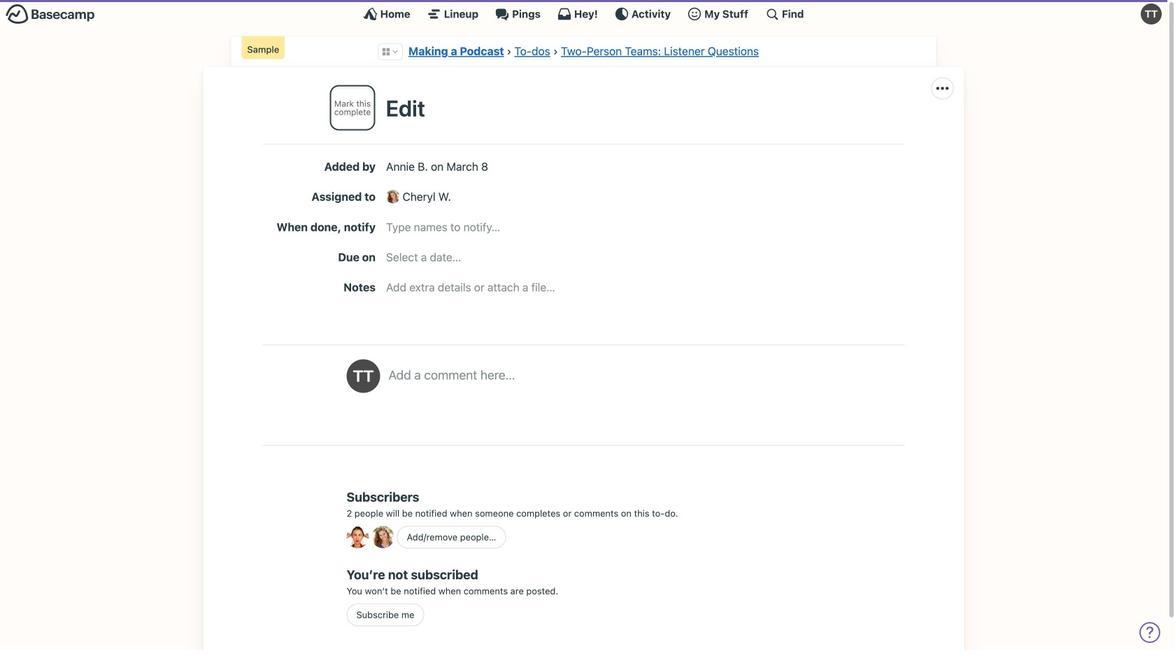 Task type: vqa. For each thing, say whether or not it's contained in the screenshot.
'HEY!'
no



Task type: describe. For each thing, give the bounding box(es) containing it.
terry turtle image
[[1141, 3, 1162, 24]]

switch accounts image
[[6, 3, 95, 25]]

march 8 element
[[447, 160, 488, 173]]

cheryl walters image
[[386, 190, 400, 203]]

main element
[[0, 0, 1168, 27]]

cheryl walters image
[[372, 526, 394, 548]]



Task type: locate. For each thing, give the bounding box(es) containing it.
terry turtle image
[[347, 359, 380, 393]]

keyboard shortcut: ⌘ + / image
[[765, 7, 779, 21]]

breadcrumb element
[[231, 36, 937, 67]]

annie bryan image
[[347, 526, 369, 548]]



